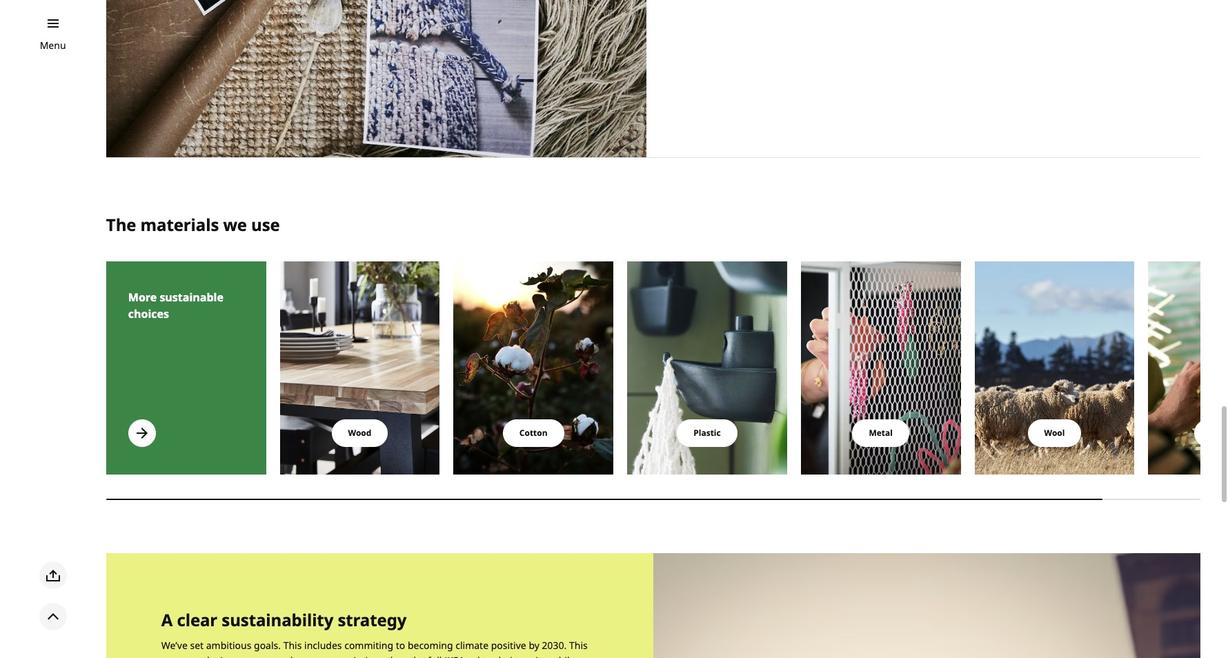 Task type: vqa. For each thing, say whether or not it's contained in the screenshot.
left in
no



Task type: describe. For each thing, give the bounding box(es) containing it.
we've set ambitious goals. this includes commiting to becoming climate positive by 2030. this means reducing more greenhouse gas emissions than the full ikea value chain emits, whil
[[161, 639, 588, 659]]

a
[[161, 609, 173, 632]]

we
[[223, 213, 247, 236]]

strategy
[[338, 609, 407, 632]]

a wood-topped dining table with a striking grain pattern upon which is a pile of dinner plates, some candlesticks and a vase. image
[[280, 262, 440, 475]]

plastic list item
[[628, 262, 788, 475]]

menu
[[40, 39, 66, 52]]

wool button
[[1028, 420, 1082, 448]]

clear
[[177, 609, 218, 632]]

2030.
[[542, 639, 567, 653]]

wood list item
[[280, 262, 440, 475]]

we've
[[161, 639, 188, 653]]

ikea
[[445, 655, 465, 659]]

to
[[396, 639, 405, 653]]

menu button
[[40, 38, 66, 53]]

the sun setting behind a building on a street full of pedestrians. in the foreground leaves of a bush are lit up by the sun. image
[[654, 554, 1201, 659]]

metal button
[[853, 420, 910, 448]]

metal
[[870, 428, 893, 439]]

1 this from the left
[[284, 639, 302, 653]]

cotton
[[520, 428, 548, 439]]

a clear sustainability strategy
[[161, 609, 407, 632]]

wood button
[[332, 420, 388, 448]]

means
[[161, 655, 192, 659]]

more sustainable choices
[[128, 290, 224, 322]]

goals.
[[254, 639, 281, 653]]

full
[[428, 655, 442, 659]]

metal list item
[[801, 262, 961, 475]]

wool list item
[[975, 262, 1135, 475]]

the materials we use
[[106, 213, 280, 236]]

2 this from the left
[[570, 639, 588, 653]]

three wall-mounted knopare hooks mounted at different heights, one of which is holding a white macrame bag. image
[[628, 262, 788, 475]]

more sustainable choices link
[[106, 262, 266, 475]]

choices
[[128, 307, 169, 322]]

a storage unit with a vertical, white metal mesh surface. a woman's hand is hanging several earrings in the mesh holes. image
[[801, 262, 961, 475]]

set
[[190, 639, 204, 653]]



Task type: locate. For each thing, give the bounding box(es) containing it.
includes
[[305, 639, 342, 653]]

plastic button
[[677, 420, 738, 448]]

the
[[106, 213, 136, 236]]

0 horizontal spatial this
[[284, 639, 302, 653]]

commiting
[[345, 639, 394, 653]]

gas
[[321, 655, 337, 659]]

this right 2030.
[[570, 639, 588, 653]]

a coarsely woven rug with several printed pictures plus a variety of raw materials including leaves and wool. image
[[106, 0, 647, 157]]

wood
[[348, 428, 372, 439]]

sustainable
[[160, 290, 224, 305]]

list item
[[1149, 262, 1229, 475]]

emissions
[[339, 655, 385, 659]]

wool
[[1045, 428, 1066, 439]]

positive
[[491, 639, 527, 653]]

sustainability
[[222, 609, 334, 632]]

more
[[237, 655, 261, 659]]

a cotton plant with three white, fluffy cotton flowers at sunset in a lush green field of cotton plants. image
[[454, 262, 614, 475]]

cotton button
[[503, 420, 565, 448]]

becoming
[[408, 639, 453, 653]]

use
[[251, 213, 280, 236]]

chain
[[494, 655, 519, 659]]

emits,
[[521, 655, 549, 659]]

by
[[529, 639, 540, 653]]

climate
[[456, 639, 489, 653]]

than
[[387, 655, 408, 659]]

the
[[410, 655, 425, 659]]

this
[[284, 639, 302, 653], [570, 639, 588, 653]]

more sustainable choices list item
[[106, 262, 266, 475]]

cotton list item
[[454, 262, 614, 475]]

more
[[128, 290, 157, 305]]

materials
[[141, 213, 219, 236]]

value
[[467, 655, 492, 659]]

ambitious
[[206, 639, 252, 653]]

plastic
[[694, 428, 721, 439]]

greenhouse
[[264, 655, 318, 659]]

scrollbar
[[106, 492, 1201, 508]]

the hand of an indian artisan hand-weaving a bamboo lattice from long, thin strands of bamboo. image
[[1149, 262, 1229, 475]]

this up 'greenhouse' at left bottom
[[284, 639, 302, 653]]

reducing
[[194, 655, 235, 659]]

a flock of unshorn sheep grazing on a sunny day. in the background are pine trees, mountains and blue sky. image
[[975, 262, 1135, 475]]

1 horizontal spatial this
[[570, 639, 588, 653]]



